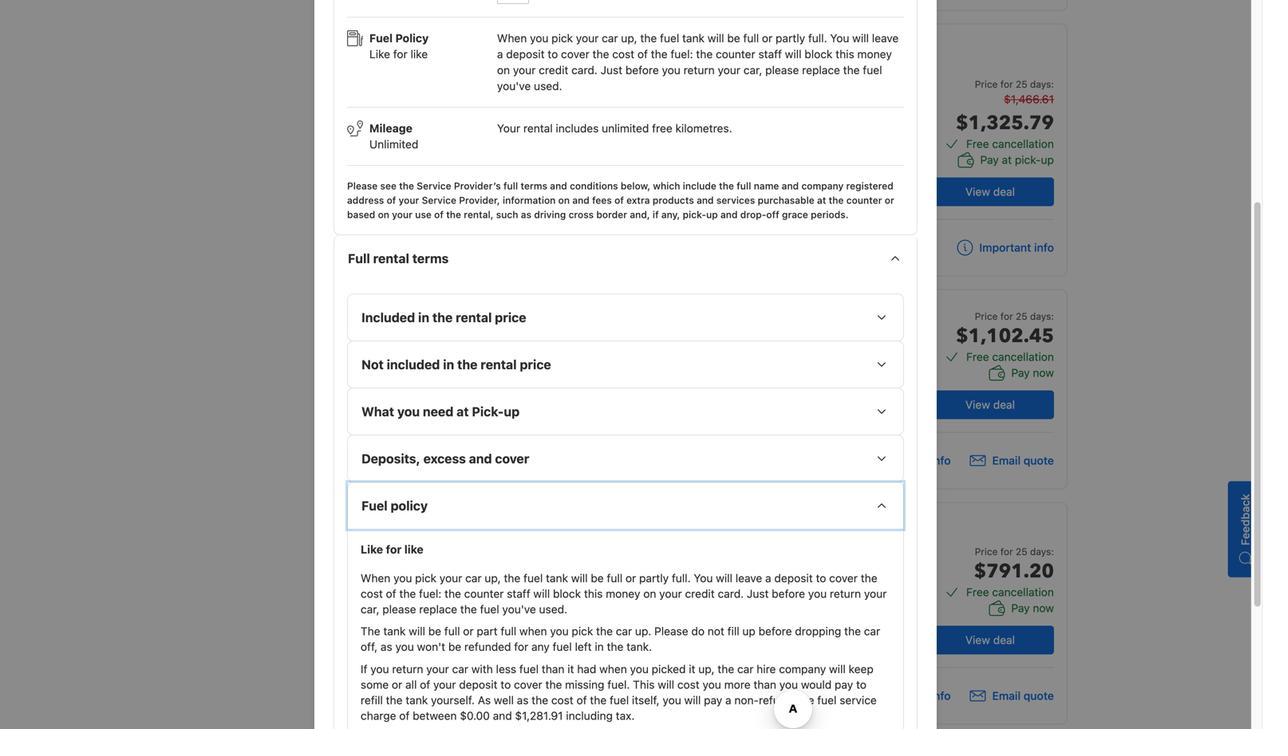 Task type: vqa. For each thing, say whether or not it's contained in the screenshot.
for inside the Price for 25 days: $1,466.61 $1,325.79
yes



Task type: locate. For each thing, give the bounding box(es) containing it.
up, inside the if you return your car with less fuel than it had when you picked it up, the car hire company will keep some or all of your deposit to cover the missing fuel. this will cost you more than you would pay to refill the tank yourself. as well as the cost of the fuel itself, you will pay a non-refundable fuel service charge of between $0.00 and $1,281.91 including tax.
[[698, 662, 715, 676]]

pay
[[835, 678, 853, 691], [704, 694, 722, 707]]

fuel: inside fuel policy region
[[671, 47, 693, 60]]

used.
[[534, 79, 562, 92], [539, 603, 567, 616]]

0 horizontal spatial card.
[[571, 63, 598, 76]]

pay now down $1,102.45
[[1011, 366, 1054, 379]]

price up $1,325.79
[[975, 79, 998, 90]]

on up driving
[[558, 195, 570, 206]]

2 right unlimited
[[658, 126, 664, 139]]

please right taurus
[[765, 63, 799, 76]]

full up information
[[503, 180, 518, 191]]

0 vertical spatial email quote
[[992, 454, 1054, 467]]

or right taurus
[[767, 73, 776, 84]]

pay down the $791.20
[[1011, 602, 1030, 615]]

included in the rental price button
[[348, 294, 903, 341]]

before
[[625, 63, 659, 76], [772, 587, 805, 600], [759, 625, 792, 638]]

0.4
[[639, 193, 653, 205]]

center inside metropolitan oakland international airport 11.8 miles from center
[[708, 642, 737, 653]]

will inside the "the tank will be full or part full when you pick the car up. please do not fill up before dropping the car off, as you won't be refunded for any fuel left in the tank."
[[409, 625, 425, 638]]

1 horizontal spatial card.
[[718, 587, 744, 600]]

you inside fuel policy region
[[830, 31, 849, 45]]

deal for $791.20
[[993, 634, 1015, 647]]

like down policy
[[411, 47, 428, 60]]

product card group containing $1,102.45
[[485, 289, 1068, 490]]

2 product card group from the top
[[485, 289, 1068, 490]]

view down pay at pick-up
[[965, 185, 990, 198]]

staff inside fuel policy region
[[758, 47, 782, 60]]

be up premium ford taurus or similar
[[727, 31, 740, 45]]

to inside fuel policy region
[[548, 47, 558, 60]]

price inside price for 25 days: $791.20
[[975, 546, 998, 557]]

car, right ford
[[743, 63, 762, 76]]

0 vertical spatial in
[[418, 310, 429, 325]]

1 horizontal spatial just
[[747, 587, 769, 600]]

days: inside price for 25 days: $1,466.61 $1,325.79
[[1030, 79, 1054, 90]]

staff up refunded
[[507, 587, 530, 600]]

similar inside premium ford taurus or similar
[[779, 73, 808, 84]]

view for $1,466.61
[[965, 185, 990, 198]]

1 vertical spatial international
[[755, 624, 822, 637]]

0 vertical spatial card.
[[571, 63, 598, 76]]

2 pay now from the top
[[1011, 602, 1054, 615]]

3 free from the top
[[966, 586, 989, 599]]

0 vertical spatial when you pick your car up, the fuel tank will be full or partly full. you will leave a deposit to cover the cost of the fuel: the counter staff will block this money on your credit card. just before you return your car, please replace the fuel you've used.
[[497, 31, 899, 92]]

1 vertical spatial free
[[966, 350, 989, 363]]

credit up includes at the left
[[539, 63, 568, 76]]

1 horizontal spatial in
[[443, 357, 454, 372]]

to up includes at the left
[[548, 47, 558, 60]]

seats up kilometre
[[668, 104, 695, 117]]

a
[[497, 47, 503, 60], [765, 572, 771, 585], [725, 694, 731, 707]]

3 deal from the top
[[993, 634, 1015, 647]]

1 product card group from the top
[[485, 24, 1068, 276]]

pick- down $1,325.79
[[1015, 153, 1041, 166]]

0 horizontal spatial fuel:
[[419, 587, 441, 600]]

similar
[[779, 73, 808, 84], [782, 521, 811, 533]]

up inside product card group
[[1041, 153, 1054, 166]]

1 vertical spatial email quote button
[[970, 688, 1054, 704]]

0 vertical spatial view deal button
[[926, 178, 1054, 206]]

included in the rental price
[[361, 310, 526, 325]]

now down $1,102.45
[[1033, 366, 1054, 379]]

2 horizontal spatial return
[[830, 587, 861, 600]]

1 view deal button from the top
[[926, 178, 1054, 206]]

pick- inside product card group
[[1015, 153, 1041, 166]]

full. inside fuel policy region
[[808, 31, 827, 45]]

a left 1
[[765, 572, 771, 585]]

1 automatic from the top
[[798, 104, 851, 117]]

1 email quote button from the top
[[970, 453, 1054, 469]]

1 vertical spatial now
[[1033, 602, 1054, 615]]

1 pay now from the top
[[1011, 366, 1054, 379]]

1 vertical spatial 5 seats
[[658, 339, 695, 352]]

like
[[411, 47, 428, 60], [404, 543, 423, 556]]

1 vertical spatial block
[[553, 587, 581, 600]]

pick inside fuel policy region
[[552, 31, 573, 45]]

automatic
[[798, 104, 851, 117], [798, 339, 851, 352]]

2 vertical spatial pick
[[572, 625, 593, 638]]

0 vertical spatial important info button
[[957, 240, 1054, 256]]

for inside the "the tank will be full or part full when you pick the car up. please do not fill up before dropping the car off, as you won't be refunded for any fuel left in the tank."
[[514, 640, 528, 654]]

view deal for $1,466.61
[[965, 185, 1015, 198]]

0 horizontal spatial counter
[[464, 587, 504, 600]]

1 vertical spatial fuel:
[[419, 587, 441, 600]]

for down the fuel policy
[[386, 543, 402, 556]]

2 email quote button from the top
[[970, 688, 1054, 704]]

2 large from the top
[[667, 574, 697, 588]]

1 view deal from the top
[[965, 185, 1015, 198]]

pay now
[[1011, 366, 1054, 379], [1011, 602, 1054, 615]]

2 email from the top
[[992, 689, 1021, 703]]

0 vertical spatial counter
[[716, 47, 755, 60]]

1 now from the top
[[1033, 366, 1054, 379]]

on up up.
[[643, 587, 656, 600]]

miles down metropolitan
[[659, 642, 682, 653]]

1 vertical spatial from
[[685, 642, 706, 653]]

similar inside full-size toyota camry   or similar
[[782, 521, 811, 533]]

1 vertical spatial 2
[[658, 574, 664, 588]]

to down keep
[[856, 678, 866, 691]]

5 up free
[[658, 104, 665, 117]]

email for $791.20
[[992, 689, 1021, 703]]

credit
[[539, 63, 568, 76], [685, 587, 715, 600]]

0 vertical spatial you
[[830, 31, 849, 45]]

product card group containing $791.20
[[485, 502, 1068, 725]]

tank up 'premium'
[[682, 31, 705, 45]]

similar right taurus
[[779, 73, 808, 84]]

fuel for fuel policy
[[361, 498, 388, 513]]

0 vertical spatial 25
[[1016, 79, 1027, 90]]

deposits, excess and cover
[[361, 451, 529, 466]]

1 vertical spatial company
[[779, 662, 826, 676]]

free
[[966, 137, 989, 150], [966, 350, 989, 363], [966, 586, 989, 599]]

0 vertical spatial 2 large bags
[[658, 126, 725, 139]]

than
[[542, 662, 564, 676], [754, 678, 776, 691]]

when inside fuel policy region
[[497, 31, 527, 45]]

25 inside the price for 25 days: $1,102.45
[[1016, 311, 1027, 322]]

metropolitan oakland international airport button
[[639, 624, 861, 637]]

fuel inside fuel policy like for like
[[369, 31, 393, 45]]

pay now for $791.20
[[1011, 602, 1054, 615]]

25 for $1,466.61
[[1016, 79, 1027, 90]]

0 vertical spatial just
[[601, 63, 622, 76]]

email quote for $791.20
[[992, 689, 1054, 703]]

0 vertical spatial partly
[[776, 31, 805, 45]]

before inside fuel policy region
[[625, 63, 659, 76]]

to down less
[[501, 678, 511, 691]]

3 view from the top
[[965, 634, 990, 647]]

seats up francisco
[[668, 339, 695, 352]]

2 horizontal spatial at
[[1002, 153, 1012, 166]]

or right camry
[[770, 521, 779, 533]]

0 horizontal spatial money
[[606, 587, 640, 600]]

view deal
[[965, 185, 1015, 198], [965, 398, 1015, 411], [965, 634, 1015, 647]]

of up border
[[614, 195, 624, 206]]

1 email quote from the top
[[992, 454, 1054, 467]]

0 vertical spatial as
[[521, 209, 531, 220]]

email quote button for $1,102.45
[[970, 453, 1054, 469]]

you've inside fuel policy region
[[497, 79, 531, 92]]

tank up any
[[546, 572, 568, 585]]

it left had
[[567, 662, 574, 676]]

5 seats
[[658, 104, 695, 117], [658, 339, 695, 352]]

0 vertical spatial block
[[805, 47, 833, 60]]

at inside please see the service provider's full terms and conditions below, which include the full name and company registered address of your service provider, information on and fees of extra products and services purchasable at the counter or based on your use of the rental, such as driving cross border and, if any, pick-up and drop-off grace periods.
[[817, 195, 826, 206]]

see
[[380, 180, 397, 191]]

when you pick your car up, the fuel tank will be full or partly full. you will leave a deposit to cover the cost of the fuel: the counter staff will block this money on your credit card. just before you return your car, please replace the fuel you've used. up kilometre
[[497, 31, 899, 92]]

ford
[[711, 73, 731, 84]]

cost down missing
[[551, 694, 573, 707]]

1 cancellation from the top
[[992, 137, 1054, 150]]

cancellation for $791.20
[[992, 586, 1054, 599]]

pay for $791.20
[[1011, 602, 1030, 615]]

at up periods.
[[817, 195, 826, 206]]

product card group
[[485, 24, 1068, 276], [485, 289, 1068, 490], [485, 502, 1068, 725]]

bag
[[838, 574, 857, 588]]

purchasable
[[758, 195, 814, 206]]

and down well
[[493, 709, 512, 723]]

company
[[801, 180, 844, 191], [779, 662, 826, 676]]

your
[[497, 122, 520, 135]]

2 email quote from the top
[[992, 689, 1054, 703]]

2
[[658, 126, 664, 139], [658, 574, 664, 588]]

quote
[[1024, 454, 1054, 467], [1024, 689, 1054, 703]]

price for $1,466.61
[[975, 79, 998, 90]]

just
[[601, 63, 622, 76], [747, 587, 769, 600]]

partly inside fuel policy region
[[776, 31, 805, 45]]

cross
[[569, 209, 594, 220]]

card. inside fuel policy region
[[571, 63, 598, 76]]

deal for $1,102.45
[[993, 398, 1015, 411]]

3 price from the top
[[975, 546, 998, 557]]

fuel: up 'premium'
[[671, 47, 693, 60]]

1 days: from the top
[[1030, 79, 1054, 90]]

and inside the if you return your car with less fuel than it had when you picked it up, the car hire company will keep some or all of your deposit to cover the missing fuel. this will cost you more than you would pay to refill the tank yourself. as well as the cost of the fuel itself, you will pay a non-refundable fuel service charge of between $0.00 and $1,281.91 including tax.
[[493, 709, 512, 723]]

like down policy on the bottom left of the page
[[404, 543, 423, 556]]

0 vertical spatial large
[[667, 126, 697, 139]]

full up the "the tank will be full or part full when you pick the car up. please do not fill up before dropping the car off, as you won't be refunded for any fuel left in the tank."
[[607, 572, 623, 585]]

2 vertical spatial important info
[[876, 689, 951, 703]]

0 vertical spatial price
[[975, 79, 998, 90]]

free cancellation down $1,102.45
[[966, 350, 1054, 363]]

just up your rental includes unlimited free kilometre s.
[[601, 63, 622, 76]]

view deal for $1,102.45
[[965, 398, 1015, 411]]

supplied by sixt image
[[499, 449, 548, 473]]

you've
[[497, 79, 531, 92], [502, 603, 536, 616]]

2 free from the top
[[966, 350, 989, 363]]

cover down less
[[514, 678, 542, 691]]

or left all
[[392, 678, 402, 691]]

(rc),
[[663, 176, 691, 189]]

francisco
[[661, 389, 713, 402]]

return up all
[[392, 662, 423, 676]]

when inside the if you return your car with less fuel than it had when you picked it up, the car hire company will keep some or all of your deposit to cover the missing fuel. this will cost you more than you would pay to refill the tank yourself. as well as the cost of the fuel itself, you will pay a non-refundable fuel service charge of between $0.00 and $1,281.91 including tax.
[[599, 662, 627, 676]]

deposit left "bag"
[[774, 572, 813, 585]]

0 vertical spatial cancellation
[[992, 137, 1054, 150]]

miles down which
[[656, 193, 679, 205]]

used. up includes at the left
[[534, 79, 562, 92]]

1 vertical spatial airport
[[824, 624, 861, 637]]

international up hire
[[755, 624, 822, 637]]

1 vertical spatial email quote
[[992, 689, 1054, 703]]

free down $1,102.45
[[966, 350, 989, 363]]

1 vertical spatial deal
[[993, 398, 1015, 411]]

0 vertical spatial car,
[[743, 63, 762, 76]]

airport
[[785, 389, 822, 402], [824, 624, 861, 637]]

miles
[[656, 193, 679, 205], [659, 642, 682, 653]]

or inside the if you return your car with less fuel than it had when you picked it up, the car hire company will keep some or all of your deposit to cover the missing fuel. this will cost you more than you would pay to refill the tank yourself. as well as the cost of the fuel itself, you will pay a non-refundable fuel service charge of between $0.00 and $1,281.91 including tax.
[[392, 678, 402, 691]]

for left any
[[514, 640, 528, 654]]

0 horizontal spatial partly
[[639, 572, 669, 585]]

2 2 large bags from the top
[[658, 574, 725, 588]]

1 price from the top
[[975, 79, 998, 90]]

2 horizontal spatial unlimited
[[798, 361, 847, 375]]

feedback
[[1239, 494, 1252, 546]]

0 vertical spatial when
[[519, 625, 547, 638]]

up inside the "the tank will be full or part full when you pick the car up. please do not fill up before dropping the car off, as you won't be refunded for any fuel left in the tank."
[[742, 625, 755, 638]]

free cancellation for $791.20
[[966, 586, 1054, 599]]

and
[[550, 180, 567, 191], [782, 180, 799, 191], [572, 195, 590, 206], [697, 195, 714, 206], [721, 209, 738, 220], [469, 451, 492, 466], [493, 709, 512, 723]]

days: for $791.20
[[1030, 546, 1054, 557]]

tank right 'the' on the left of the page
[[383, 625, 406, 638]]

fuel:
[[671, 47, 693, 60], [419, 587, 441, 600]]

not included in the rental price
[[361, 357, 551, 372]]

deal for $1,466.61
[[993, 185, 1015, 198]]

2 quote from the top
[[1024, 689, 1054, 703]]

full up won't
[[444, 625, 460, 638]]

for inside the price for 25 days: $1,102.45
[[1000, 311, 1013, 322]]

large left s.
[[667, 126, 697, 139]]

price for $791.20
[[975, 546, 998, 557]]

0 horizontal spatial please
[[347, 180, 378, 191]]

fuel.
[[607, 678, 630, 691]]

1 vertical spatial this
[[584, 587, 603, 600]]

fuel inside dropdown button
[[361, 498, 388, 513]]

0 vertical spatial pay
[[980, 153, 999, 166]]

25 inside price for 25 days: $791.20
[[1016, 546, 1027, 557]]

please inside fuel policy region
[[765, 63, 799, 76]]

airport for san francisco international airport
[[785, 389, 822, 402]]

when you pick your car up, the fuel tank will be full or partly full. you will leave a deposit to cover the cost of the fuel: the counter staff will block this money on your credit card. just before you return your car, please replace the fuel you've used. up up.
[[361, 572, 887, 616]]

howard
[[716, 176, 756, 189]]

not
[[708, 625, 724, 638]]

quote for $791.20
[[1024, 689, 1054, 703]]

card. up includes at the left
[[571, 63, 598, 76]]

days: up the $791.20
[[1030, 546, 1054, 557]]

price inside the price for 25 days: $1,102.45
[[975, 311, 998, 322]]

2 vertical spatial cancellation
[[992, 586, 1054, 599]]

0 vertical spatial similar
[[779, 73, 808, 84]]

1 vertical spatial you've
[[502, 603, 536, 616]]

0 vertical spatial pick-
[[1015, 153, 1041, 166]]

replace right taurus
[[802, 63, 840, 76]]

2 price from the top
[[975, 311, 998, 322]]

cancellation
[[992, 137, 1054, 150], [992, 350, 1054, 363], [992, 586, 1054, 599]]

0 horizontal spatial unlimited
[[369, 137, 418, 151]]

car
[[602, 31, 618, 45], [465, 572, 482, 585], [616, 625, 632, 638], [864, 625, 880, 638], [452, 662, 468, 676], [737, 662, 754, 676]]

or inside full-size toyota camry   or similar
[[770, 521, 779, 533]]

for for price for 25 days: $1,102.45
[[1000, 311, 1013, 322]]

large up metropolitan
[[667, 574, 697, 588]]

0 vertical spatial email
[[992, 454, 1021, 467]]

from
[[682, 193, 703, 205], [685, 642, 706, 653]]

1 horizontal spatial this
[[836, 47, 854, 60]]

0 horizontal spatial mileage
[[710, 597, 750, 610]]

like down the fuel policy
[[361, 543, 383, 556]]

2 vertical spatial price
[[975, 546, 998, 557]]

full-
[[639, 516, 672, 538]]

please up the address on the left of page
[[347, 180, 378, 191]]

driving
[[534, 209, 566, 220]]

pay now for $1,102.45
[[1011, 366, 1054, 379]]

1 vertical spatial large
[[667, 574, 697, 588]]

price inside price for 25 days: $1,466.61 $1,325.79
[[975, 79, 998, 90]]

view deal button for $791.20
[[926, 626, 1054, 655]]

3 product card group from the top
[[485, 502, 1068, 725]]

be
[[727, 31, 740, 45], [591, 572, 604, 585], [428, 625, 441, 638], [448, 640, 461, 654]]

5 seats up francisco
[[658, 339, 695, 352]]

cover down pick-
[[495, 451, 529, 466]]

email quote
[[992, 454, 1054, 467], [992, 689, 1054, 703]]

block inside fuel policy region
[[805, 47, 833, 60]]

0 horizontal spatial pay
[[704, 694, 722, 707]]

1 vertical spatial miles
[[659, 642, 682, 653]]

1 deal from the top
[[993, 185, 1015, 198]]

1 view from the top
[[965, 185, 990, 198]]

fuel policy region
[[334, 0, 917, 234]]

1 vertical spatial you
[[694, 572, 713, 585]]

cover inside "deposits, excess and cover" dropdown button
[[495, 451, 529, 466]]

and right excess
[[469, 451, 492, 466]]

2 vertical spatial info
[[931, 689, 951, 703]]

view down the $791.20
[[965, 634, 990, 647]]

terms
[[521, 180, 547, 191], [412, 251, 449, 266]]

rental right full
[[373, 251, 409, 266]]

san francisco international airport
[[639, 389, 822, 402]]

5 up san
[[658, 339, 665, 352]]

price for 25 days: $791.20
[[974, 546, 1054, 585]]

2 horizontal spatial in
[[595, 640, 604, 654]]

or up taurus
[[762, 31, 773, 45]]

provider,
[[459, 195, 500, 206]]

2 horizontal spatial a
[[765, 572, 771, 585]]

please inside please see the service provider's full terms and conditions below, which include the full name and company registered address of your service provider, information on and fees of extra products and services purchasable at the counter or based on your use of the rental, such as driving cross border and, if any, pick-up and drop-off grace periods.
[[347, 180, 378, 191]]

airport inside metropolitan oakland international airport 11.8 miles from center
[[824, 624, 861, 637]]

used. up any
[[539, 603, 567, 616]]

pay now down the $791.20
[[1011, 602, 1054, 615]]

fuel policy
[[361, 498, 428, 513]]

price for 25 days: $1,466.61 $1,325.79
[[956, 79, 1054, 136]]

days: inside price for 25 days: $791.20
[[1030, 546, 1054, 557]]

a inside fuel policy region
[[497, 47, 503, 60]]

for
[[393, 47, 408, 60], [1000, 79, 1013, 90], [1000, 311, 1013, 322], [386, 543, 402, 556], [1000, 546, 1013, 557], [514, 640, 528, 654]]

price
[[495, 310, 526, 325], [520, 357, 551, 372]]

view deal down pay at pick-up
[[965, 185, 1015, 198]]

info for $791.20's important info button
[[931, 689, 951, 703]]

when
[[519, 625, 547, 638], [599, 662, 627, 676]]

2 vertical spatial important
[[876, 689, 928, 703]]

for inside price for 25 days: $1,466.61 $1,325.79
[[1000, 79, 1013, 90]]

0 vertical spatial full.
[[808, 31, 827, 45]]

address
[[347, 195, 384, 206]]

pay down $1,325.79
[[980, 153, 999, 166]]

do
[[691, 625, 705, 638]]

counter
[[716, 47, 755, 60], [846, 195, 882, 206], [464, 587, 504, 600]]

2 automatic from the top
[[798, 339, 851, 352]]

1 free cancellation from the top
[[966, 137, 1054, 150]]

please down like for like
[[382, 603, 416, 616]]

return left taurus
[[684, 63, 715, 76]]

before up hire
[[759, 625, 792, 638]]

airport for metropolitan oakland international airport 11.8 miles from center
[[824, 624, 861, 637]]

2 vertical spatial view
[[965, 634, 990, 647]]

important info button
[[957, 240, 1054, 256], [854, 453, 951, 469], [854, 688, 951, 704]]

$1,281.91
[[515, 709, 563, 723]]

2 vertical spatial free cancellation
[[966, 586, 1054, 599]]

25 inside price for 25 days: $1,466.61 $1,325.79
[[1016, 79, 1027, 90]]

1 horizontal spatial when
[[497, 31, 527, 45]]

up down avis (rc), 821 howard street 0.4 miles from center
[[706, 209, 718, 220]]

miles inside metropolitan oakland international airport 11.8 miles from center
[[659, 642, 682, 653]]

for inside price for 25 days: $791.20
[[1000, 546, 1013, 557]]

2 deal from the top
[[993, 398, 1015, 411]]

0 horizontal spatial car,
[[361, 603, 379, 616]]

when up any
[[519, 625, 547, 638]]

$1,466.61
[[1004, 93, 1054, 106]]

keep
[[849, 662, 874, 676]]

credit inside fuel policy region
[[539, 63, 568, 76]]

you've up your
[[497, 79, 531, 92]]

return inside the if you return your car with less fuel than it had when you picked it up, the car hire company will keep some or all of your deposit to cover the missing fuel. this will cost you more than you would pay to refill the tank yourself. as well as the cost of the fuel itself, you will pay a non-refundable fuel service charge of between $0.00 and $1,281.91 including tax.
[[392, 662, 423, 676]]

1 vertical spatial fuel
[[361, 498, 388, 513]]

company inside the if you return your car with less fuel than it had when you picked it up, the car hire company will keep some or all of your deposit to cover the missing fuel. this will cost you more than you would pay to refill the tank yourself. as well as the cost of the fuel itself, you will pay a non-refundable fuel service charge of between $0.00 and $1,281.91 including tax.
[[779, 662, 826, 676]]

international inside metropolitan oakland international airport 11.8 miles from center
[[755, 624, 822, 637]]

important info button for $1,102.45
[[854, 453, 951, 469]]

and down 'services'
[[721, 209, 738, 220]]

please
[[347, 180, 378, 191], [654, 625, 688, 638]]

0 vertical spatial 5
[[658, 104, 665, 117]]

0 vertical spatial money
[[857, 47, 892, 60]]

non-
[[734, 694, 759, 707]]

1 horizontal spatial counter
[[716, 47, 755, 60]]

will
[[708, 31, 724, 45], [852, 31, 869, 45], [785, 47, 802, 60], [571, 572, 588, 585], [716, 572, 732, 585], [533, 587, 550, 600], [409, 625, 425, 638], [829, 662, 846, 676], [658, 678, 674, 691], [684, 694, 701, 707]]

1 horizontal spatial return
[[684, 63, 715, 76]]

1 horizontal spatial up,
[[621, 31, 637, 45]]

you've up any
[[502, 603, 536, 616]]

1 vertical spatial please
[[654, 625, 688, 638]]

2 view deal button from the top
[[926, 391, 1054, 419]]

3 free cancellation from the top
[[966, 586, 1054, 599]]

1 horizontal spatial fuel:
[[671, 47, 693, 60]]

if
[[653, 209, 659, 220]]

1 free from the top
[[966, 137, 989, 150]]

price up the $791.20
[[975, 546, 998, 557]]

2 now from the top
[[1033, 602, 1054, 615]]

for inside fuel policy like for like
[[393, 47, 408, 60]]

1 quote from the top
[[1024, 454, 1054, 467]]

deposit down with
[[459, 678, 498, 691]]

0 vertical spatial when
[[497, 31, 527, 45]]

0 horizontal spatial terms
[[412, 251, 449, 266]]

price for $1,102.45
[[975, 311, 998, 322]]

view deal button down pay at pick-up
[[926, 178, 1054, 206]]

important info for the top important info button
[[979, 241, 1054, 254]]

car inside fuel policy region
[[602, 31, 618, 45]]

or left part
[[463, 625, 474, 638]]

a up your
[[497, 47, 503, 60]]

2 days: from the top
[[1030, 311, 1054, 322]]

free down $1,325.79
[[966, 137, 989, 150]]

international for francisco
[[716, 389, 782, 402]]

s.
[[723, 122, 732, 135]]

view deal for $791.20
[[965, 634, 1015, 647]]

included
[[361, 310, 415, 325]]

2 cancellation from the top
[[992, 350, 1054, 363]]

2 view from the top
[[965, 398, 990, 411]]

up, inside fuel policy region
[[621, 31, 637, 45]]

2 free cancellation from the top
[[966, 350, 1054, 363]]

days: inside the price for 25 days: $1,102.45
[[1030, 311, 1054, 322]]

2 25 from the top
[[1016, 311, 1027, 322]]

1 email from the top
[[992, 454, 1021, 467]]

of right all
[[420, 678, 430, 691]]

1 vertical spatial partly
[[639, 572, 669, 585]]

the
[[361, 625, 380, 638]]

email quote for $1,102.45
[[992, 454, 1054, 467]]

price for 25 days: $1,102.45
[[956, 311, 1054, 349]]

you
[[530, 31, 549, 45], [662, 63, 680, 76], [397, 404, 420, 419], [393, 572, 412, 585], [808, 587, 827, 600], [550, 625, 569, 638], [395, 640, 414, 654], [370, 662, 389, 676], [630, 662, 649, 676], [703, 678, 721, 691], [779, 678, 798, 691], [663, 694, 681, 707]]

0 vertical spatial 2
[[658, 126, 664, 139]]

cancellation down $1,102.45
[[992, 350, 1054, 363]]

product card group containing $1,325.79
[[485, 24, 1068, 276]]

1 5 seats from the top
[[658, 104, 695, 117]]

0 horizontal spatial in
[[418, 310, 429, 325]]

company up periods.
[[801, 180, 844, 191]]

days: for $1,102.45
[[1030, 311, 1054, 322]]

0 horizontal spatial return
[[392, 662, 423, 676]]

1 vertical spatial when
[[361, 572, 390, 585]]

cover inside the if you return your car with less fuel than it had when you picked it up, the car hire company will keep some or all of your deposit to cover the missing fuel. this will cost you more than you would pay to refill the tank yourself. as well as the cost of the fuel itself, you will pay a non-refundable fuel service charge of between $0.00 and $1,281.91 including tax.
[[514, 678, 542, 691]]

2 vertical spatial in
[[595, 640, 604, 654]]

0 vertical spatial free
[[966, 137, 989, 150]]

partly up premium ford taurus or similar
[[776, 31, 805, 45]]

in inside the "the tank will be full or part full when you pick the car up. please do not fill up before dropping the car off, as you won't be refunded for any fuel left in the tank."
[[595, 640, 604, 654]]

0 vertical spatial staff
[[758, 47, 782, 60]]

2 it from the left
[[689, 662, 695, 676]]

2 vertical spatial view deal button
[[926, 626, 1054, 655]]

3 25 from the top
[[1016, 546, 1027, 557]]

0 vertical spatial this
[[836, 47, 854, 60]]

important info for $791.20's important info button
[[876, 689, 951, 703]]

unlimited inside fuel policy region
[[369, 137, 418, 151]]

3 view deal button from the top
[[926, 626, 1054, 655]]

important info
[[979, 241, 1054, 254], [876, 454, 951, 467], [876, 689, 951, 703]]

view deal button for $1,466.61
[[926, 178, 1054, 206]]

0 vertical spatial seats
[[668, 104, 695, 117]]

1 vertical spatial terms
[[412, 251, 449, 266]]

1 25 from the top
[[1016, 79, 1027, 90]]

tank inside fuel policy region
[[682, 31, 705, 45]]

full
[[743, 31, 759, 45], [503, 180, 518, 191], [737, 180, 751, 191], [607, 572, 623, 585], [444, 625, 460, 638], [501, 625, 516, 638]]

3 cancellation from the top
[[992, 586, 1054, 599]]

money
[[857, 47, 892, 60], [606, 587, 640, 600]]

as inside the if you return your car with less fuel than it had when you picked it up, the car hire company will keep some or all of your deposit to cover the missing fuel. this will cost you more than you would pay to refill the tank yourself. as well as the cost of the fuel itself, you will pay a non-refundable fuel service charge of between $0.00 and $1,281.91 including tax.
[[517, 694, 529, 707]]

2 view deal from the top
[[965, 398, 1015, 411]]

terms down use
[[412, 251, 449, 266]]

1 horizontal spatial when
[[599, 662, 627, 676]]

view deal down the $791.20
[[965, 634, 1015, 647]]

1 vertical spatial deposit
[[774, 572, 813, 585]]

email quote button
[[970, 453, 1054, 469], [970, 688, 1054, 704]]

missing
[[565, 678, 604, 691]]

3 days: from the top
[[1030, 546, 1054, 557]]

rental
[[523, 122, 553, 135], [373, 251, 409, 266], [456, 310, 492, 325], [481, 357, 517, 372]]

25 up $1,102.45
[[1016, 311, 1027, 322]]

policy
[[391, 498, 428, 513]]

3 view deal from the top
[[965, 634, 1015, 647]]

for for like for like
[[386, 543, 402, 556]]

2 up metropolitan
[[658, 574, 664, 588]]

if you return your car with less fuel than it had when you picked it up, the car hire company will keep some or all of your deposit to cover the missing fuel. this will cost you more than you would pay to refill the tank yourself. as well as the cost of the fuel itself, you will pay a non-refundable fuel service charge of between $0.00 and $1,281.91 including tax.
[[361, 662, 877, 723]]



Task type: describe. For each thing, give the bounding box(es) containing it.
view deal button for $1,102.45
[[926, 391, 1054, 419]]

what
[[361, 404, 394, 419]]

1 vertical spatial when you pick your car up, the fuel tank will be full or partly full. you will leave a deposit to cover the cost of the fuel: the counter staff will block this money on your credit card. just before you return your car, please replace the fuel you've used.
[[361, 572, 887, 616]]

deposit inside fuel policy region
[[506, 47, 545, 60]]

free
[[652, 122, 672, 135]]

included
[[387, 357, 440, 372]]

or inside the "the tank will be full or part full when you pick the car up. please do not fill up before dropping the car off, as you won't be refunded for any fuel left in the tank."
[[463, 625, 474, 638]]

information
[[503, 195, 556, 206]]

won't
[[417, 640, 445, 654]]

when you pick your car up, the fuel tank will be full or partly full. you will leave a deposit to cover the cost of the fuel: the counter staff will block this money on your credit card. just before you return your car, please replace the fuel you've used. inside fuel policy region
[[497, 31, 899, 92]]

be right won't
[[448, 640, 461, 654]]

part
[[477, 625, 498, 638]]

info for the top important info button
[[1034, 241, 1054, 254]]

as inside please see the service provider's full terms and conditions below, which include the full name and company registered address of your service provider, information on and fees of extra products and services purchasable at the counter or based on your use of the rental, such as driving cross border and, if any, pick-up and drop-off grace periods.
[[521, 209, 531, 220]]

rental up not included in the rental price
[[456, 310, 492, 325]]

not
[[361, 357, 384, 372]]

$0.00
[[460, 709, 490, 723]]

policy
[[395, 31, 429, 45]]

full rental terms
[[348, 251, 449, 266]]

pick- inside please see the service provider's full terms and conditions below, which include the full name and company registered address of your service provider, information on and fees of extra products and services purchasable at the counter or based on your use of the rental, such as driving cross border and, if any, pick-up and drop-off grace periods.
[[683, 209, 706, 220]]

rental inside dropdown button
[[373, 251, 409, 266]]

1 vertical spatial unlimited mileage
[[658, 597, 750, 610]]

below,
[[621, 180, 650, 191]]

email quote button for $791.20
[[970, 688, 1054, 704]]

any
[[531, 640, 550, 654]]

please inside the "the tank will be full or part full when you pick the car up. please do not fill up before dropping the car off, as you won't be refunded for any fuel left in the tank."
[[654, 625, 688, 638]]

had
[[577, 662, 596, 676]]

1 vertical spatial before
[[772, 587, 805, 600]]

1 2 large bags from the top
[[658, 126, 725, 139]]

1 horizontal spatial than
[[754, 678, 776, 691]]

mileage unlimited
[[369, 122, 418, 151]]

off
[[766, 209, 779, 220]]

like for like
[[361, 543, 423, 556]]

1 vertical spatial price
[[520, 357, 551, 372]]

more
[[724, 678, 751, 691]]

on up your
[[497, 63, 510, 76]]

at inside "dropdown button"
[[457, 404, 469, 419]]

or inside premium ford taurus or similar
[[767, 73, 776, 84]]

1 vertical spatial like
[[404, 543, 423, 556]]

pay at pick-up
[[980, 153, 1054, 166]]

fees
[[592, 195, 612, 206]]

1 bags from the top
[[700, 126, 725, 139]]

1 seats from the top
[[668, 104, 695, 117]]

any,
[[661, 209, 680, 220]]

full right part
[[501, 625, 516, 638]]

cost inside fuel policy region
[[612, 47, 634, 60]]

2 horizontal spatial deposit
[[774, 572, 813, 585]]

not included in the rental price button
[[348, 341, 903, 388]]

and up driving
[[550, 180, 567, 191]]

some
[[361, 678, 389, 691]]

1 it from the left
[[567, 662, 574, 676]]

center inside avis (rc), 821 howard street 0.4 miles from center
[[706, 193, 735, 205]]

name
[[754, 180, 779, 191]]

821
[[694, 176, 713, 189]]

0 horizontal spatial block
[[553, 587, 581, 600]]

1 vertical spatial leave
[[735, 572, 762, 585]]

cover right 1
[[829, 572, 858, 585]]

1 vertical spatial just
[[747, 587, 769, 600]]

fuel policy button
[[348, 483, 903, 529]]

avis (rc), 821 howard street 0.4 miles from center
[[639, 176, 792, 205]]

for for price for 25 days: $1,466.61 $1,325.79
[[1000, 79, 1013, 90]]

refunded
[[464, 640, 511, 654]]

0 horizontal spatial up,
[[485, 572, 501, 585]]

hire
[[757, 662, 776, 676]]

0 vertical spatial price
[[495, 310, 526, 325]]

leave inside fuel policy region
[[872, 31, 899, 45]]

fuel policy like for like
[[369, 31, 429, 60]]

miles inside avis (rc), 821 howard street 0.4 miles from center
[[656, 193, 679, 205]]

tank inside the if you return your car with less fuel than it had when you picked it up, the car hire company will keep some or all of your deposit to cover the missing fuel. this will cost you more than you would pay to refill the tank yourself. as well as the cost of the fuel itself, you will pay a non-refundable fuel service charge of between $0.00 and $1,281.91 including tax.
[[406, 694, 428, 707]]

0 horizontal spatial you
[[694, 572, 713, 585]]

0 horizontal spatial this
[[584, 587, 603, 600]]

0 vertical spatial than
[[542, 662, 564, 676]]

1 vertical spatial card.
[[718, 587, 744, 600]]

2 vertical spatial unlimited
[[658, 597, 707, 610]]

important for the top important info button
[[979, 241, 1031, 254]]

and up cross
[[572, 195, 590, 206]]

what you need at pick-up button
[[348, 388, 903, 435]]

used. inside fuel policy region
[[534, 79, 562, 92]]

money inside fuel policy region
[[857, 47, 892, 60]]

such
[[496, 209, 518, 220]]

and inside dropdown button
[[469, 451, 492, 466]]

cost down picked
[[677, 678, 700, 691]]

be inside fuel policy region
[[727, 31, 740, 45]]

premium
[[639, 67, 708, 89]]

grace
[[782, 209, 808, 220]]

1 horizontal spatial pay
[[835, 678, 853, 691]]

cancellation for $1,102.45
[[992, 350, 1054, 363]]

tax.
[[616, 709, 635, 723]]

free for $791.20
[[966, 586, 989, 599]]

extra
[[626, 195, 650, 206]]

this inside fuel policy region
[[836, 47, 854, 60]]

important for $791.20's important info button
[[876, 689, 928, 703]]

1 vertical spatial used.
[[539, 603, 567, 616]]

before inside the "the tank will be full or part full when you pick the car up. please do not fill up before dropping the car off, as you won't be refunded for any fuel left in the tank."
[[759, 625, 792, 638]]

between
[[413, 709, 457, 723]]

1 vertical spatial like
[[361, 543, 383, 556]]

refill
[[361, 694, 383, 707]]

0 vertical spatial service
[[417, 180, 451, 191]]

2 seats from the top
[[668, 339, 695, 352]]

2 5 seats from the top
[[658, 339, 695, 352]]

1 vertical spatial service
[[422, 195, 456, 206]]

counter inside please see the service provider's full terms and conditions below, which include the full name and company registered address of your service provider, information on and fees of extra products and services purchasable at the counter or based on your use of the rental, such as driving cross border and, if any, pick-up and drop-off grace periods.
[[846, 195, 882, 206]]

a inside the if you return your car with less fuel than it had when you picked it up, the car hire company will keep some or all of your deposit to cover the missing fuel. this will cost you more than you would pay to refill the tank yourself. as well as the cost of the fuel itself, you will pay a non-refundable fuel service charge of between $0.00 and $1,281.91 including tax.
[[725, 694, 731, 707]]

days: for $1,466.61
[[1030, 79, 1054, 90]]

1 vertical spatial car,
[[361, 603, 379, 616]]

quote for $1,102.45
[[1024, 454, 1054, 467]]

please see the service provider's full terms and conditions below, which include the full name and company registered address of your service provider, information on and fees of extra products and services purchasable at the counter or based on your use of the rental, such as driving cross border and, if any, pick-up and drop-off grace periods.
[[347, 180, 894, 220]]

fuel inside the "the tank will be full or part full when you pick the car up. please do not fill up before dropping the car off, as you won't be refunded for any fuel left in the tank."
[[553, 640, 572, 654]]

view for $791.20
[[965, 634, 990, 647]]

itself,
[[632, 694, 660, 707]]

as
[[478, 694, 491, 707]]

on right based
[[378, 209, 389, 220]]

excess
[[423, 451, 466, 466]]

of down missing
[[577, 694, 587, 707]]

terms inside dropdown button
[[412, 251, 449, 266]]

be up won't
[[428, 625, 441, 638]]

which
[[653, 180, 680, 191]]

$1,102.45
[[956, 323, 1054, 349]]

pick inside the "the tank will be full or part full when you pick the car up. please do not fill up before dropping the car off, as you won't be refunded for any fuel left in the tank."
[[572, 625, 593, 638]]

25 for $1,102.45
[[1016, 311, 1027, 322]]

1 vertical spatial unlimited
[[798, 361, 847, 375]]

supplied by fox image
[[499, 684, 548, 708]]

up inside "dropdown button"
[[504, 404, 520, 419]]

off,
[[361, 640, 378, 654]]

full up taurus
[[743, 31, 759, 45]]

free for $1,102.45
[[966, 350, 989, 363]]

of right use
[[434, 209, 444, 220]]

refundable
[[759, 694, 814, 707]]

like inside fuel policy like for like
[[369, 47, 390, 60]]

products
[[653, 195, 694, 206]]

up inside please see the service provider's full terms and conditions below, which include the full name and company registered address of your service provider, information on and fees of extra products and services purchasable at the counter or based on your use of the rental, such as driving cross border and, if any, pick-up and drop-off grace periods.
[[706, 209, 718, 220]]

be up the "the tank will be full or part full when you pick the car up. please do not fill up before dropping the car off, as you won't be refunded for any fuel left in the tank."
[[591, 572, 604, 585]]

of right charge
[[399, 709, 410, 723]]

tank inside the "the tank will be full or part full when you pick the car up. please do not fill up before dropping the car off, as you won't be refunded for any fuel left in the tank."
[[383, 625, 406, 638]]

service
[[840, 694, 877, 707]]

tank.
[[626, 640, 652, 654]]

email for $1,102.45
[[992, 454, 1021, 467]]

full up 'services'
[[737, 180, 751, 191]]

periods.
[[811, 209, 849, 220]]

when inside the "the tank will be full or part full when you pick the car up. please do not fill up before dropping the car off, as you won't be refunded for any fuel left in the tank."
[[519, 625, 547, 638]]

of down like for like
[[386, 587, 396, 600]]

or up up.
[[626, 572, 636, 585]]

street
[[759, 176, 792, 189]]

deposit inside the if you return your car with less fuel than it had when you picked it up, the car hire company will keep some or all of your deposit to cover the missing fuel. this will cost you more than you would pay to refill the tank yourself. as well as the cost of the fuel itself, you will pay a non-refundable fuel service charge of between $0.00 and $1,281.91 including tax.
[[459, 678, 498, 691]]

what you need at pick-up
[[361, 404, 520, 419]]

fill
[[727, 625, 739, 638]]

important info button for $791.20
[[854, 688, 951, 704]]

from inside metropolitan oakland international airport 11.8 miles from center
[[685, 642, 706, 653]]

full
[[348, 251, 370, 266]]

well
[[494, 694, 514, 707]]

1 vertical spatial pick
[[415, 572, 437, 585]]

would
[[801, 678, 832, 691]]

from inside avis (rc), 821 howard street 0.4 miles from center
[[682, 193, 703, 205]]

of down see at top left
[[387, 195, 396, 206]]

san
[[639, 389, 658, 402]]

$1,325.79
[[956, 110, 1054, 136]]

11.8
[[639, 642, 656, 653]]

left
[[575, 640, 592, 654]]

to right 1
[[816, 572, 826, 585]]

1 vertical spatial mileage
[[710, 597, 750, 610]]

fuel for fuel policy like for like
[[369, 31, 393, 45]]

as inside the "the tank will be full or part full when you pick the car up. please do not fill up before dropping the car off, as you won't be refunded for any fuel left in the tank."
[[381, 640, 392, 654]]

1 vertical spatial money
[[606, 587, 640, 600]]

this
[[633, 678, 655, 691]]

services
[[716, 195, 755, 206]]

international for oakland
[[755, 624, 822, 637]]

provider's
[[454, 180, 501, 191]]

free cancellation for $1,102.45
[[966, 350, 1054, 363]]

cancellation for $1,466.61
[[992, 137, 1054, 150]]

2 5 from the top
[[658, 339, 665, 352]]

1 vertical spatial important info
[[876, 454, 951, 467]]

1 vertical spatial a
[[765, 572, 771, 585]]

rental up pick-
[[481, 357, 517, 372]]

camry
[[737, 521, 767, 533]]

pick-
[[472, 404, 504, 419]]

for for price for 25 days: $791.20
[[1000, 546, 1013, 557]]

replace inside fuel policy region
[[802, 63, 840, 76]]

now for $1,102.45
[[1033, 366, 1054, 379]]

pay for $1,466.61
[[980, 153, 999, 166]]

like inside fuel policy like for like
[[411, 47, 428, 60]]

your rental includes unlimited free kilometre s.
[[497, 122, 732, 135]]

metropolitan
[[639, 624, 706, 637]]

free cancellation for $1,466.61
[[966, 137, 1054, 150]]

0 horizontal spatial replace
[[419, 603, 457, 616]]

with
[[471, 662, 493, 676]]

view for $1,102.45
[[965, 398, 990, 411]]

cover inside fuel policy region
[[561, 47, 590, 60]]

car, inside fuel policy region
[[743, 63, 762, 76]]

all
[[405, 678, 417, 691]]

registered
[[846, 180, 893, 191]]

1 vertical spatial full.
[[672, 572, 691, 585]]

1 vertical spatial staff
[[507, 587, 530, 600]]

based
[[347, 209, 375, 220]]

you inside "dropdown button"
[[397, 404, 420, 419]]

size
[[672, 516, 702, 538]]

now for $791.20
[[1033, 602, 1054, 615]]

1 horizontal spatial mileage
[[850, 361, 891, 375]]

and down include
[[697, 195, 714, 206]]

feedback button
[[1228, 481, 1263, 578]]

rental inside fuel policy region
[[523, 122, 553, 135]]

1 large from the top
[[667, 126, 697, 139]]

pay for $1,102.45
[[1011, 366, 1030, 379]]

avis
[[639, 176, 660, 189]]

include
[[683, 180, 716, 191]]

25 for $791.20
[[1016, 546, 1027, 557]]

1 2 from the top
[[658, 126, 664, 139]]

of up 'premium'
[[637, 47, 648, 60]]

cost up 'the' on the left of the page
[[361, 587, 383, 600]]

return inside fuel policy region
[[684, 63, 715, 76]]

terms inside please see the service provider's full terms and conditions below, which include the full name and company registered address of your service provider, information on and fees of extra products and services purchasable at the counter or based on your use of the rental, such as driving cross border and, if any, pick-up and drop-off grace periods.
[[521, 180, 547, 191]]

unlimited
[[602, 122, 649, 135]]

2 vertical spatial counter
[[464, 587, 504, 600]]

or inside please see the service provider's full terms and conditions below, which include the full name and company registered address of your service provider, information on and fees of extra products and services purchasable at the counter or based on your use of the rental, such as driving cross border and, if any, pick-up and drop-off grace periods.
[[885, 195, 894, 206]]

1 vertical spatial info
[[931, 454, 951, 467]]

0 vertical spatial unlimited mileage
[[798, 361, 891, 375]]

company inside please see the service provider's full terms and conditions below, which include the full name and company registered address of your service provider, information on and fees of extra products and services purchasable at the counter or based on your use of the rental, such as driving cross border and, if any, pick-up and drop-off grace periods.
[[801, 180, 844, 191]]

1 vertical spatial important
[[876, 454, 928, 467]]

1 5 from the top
[[658, 104, 665, 117]]

full-size toyota camry   or similar
[[639, 516, 811, 538]]

just inside fuel policy region
[[601, 63, 622, 76]]

includes
[[556, 122, 599, 135]]

mileage
[[369, 122, 412, 135]]

2 2 from the top
[[658, 574, 664, 588]]

free for $1,466.61
[[966, 137, 989, 150]]

2 bags from the top
[[700, 574, 725, 588]]

1 horizontal spatial credit
[[685, 587, 715, 600]]

dropping
[[795, 625, 841, 638]]

and up purchasable
[[782, 180, 799, 191]]

1 vertical spatial please
[[382, 603, 416, 616]]

1 vertical spatial in
[[443, 357, 454, 372]]



